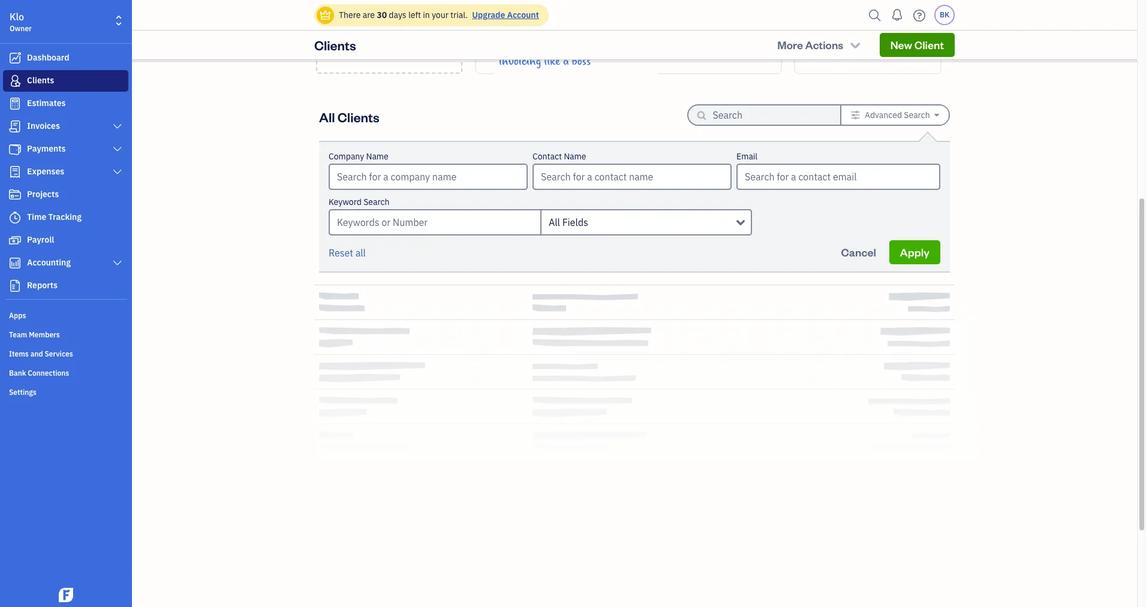 Task type: vqa. For each thing, say whether or not it's contained in the screenshot.
rightmost "Client"
yes



Task type: describe. For each thing, give the bounding box(es) containing it.
plus image
[[383, 6, 396, 18]]

projects
[[27, 189, 59, 200]]

0 horizontal spatial client
[[387, 28, 416, 42]]

1 horizontal spatial new client
[[891, 38, 945, 52]]

reports
[[27, 280, 58, 291]]

there are 30 days left in your trial. upgrade account
[[339, 10, 539, 20]]

chevron large down image for expenses
[[112, 167, 123, 177]]

advanced search
[[865, 110, 931, 121]]

apply button
[[890, 241, 941, 265]]

account
[[507, 10, 539, 20]]

Search text field
[[713, 106, 821, 125]]

more actions
[[778, 38, 844, 52]]

project image
[[8, 189, 22, 201]]

chevron large down image for payments
[[112, 145, 123, 154]]

0 vertical spatial clients
[[314, 37, 356, 53]]

left
[[409, 10, 421, 20]]

Keywords or Number text field
[[329, 209, 541, 236]]

invoices
[[27, 121, 60, 131]]

bk
[[940, 10, 950, 19]]

there
[[339, 10, 361, 20]]

klo
[[10, 11, 24, 23]]

payments link
[[3, 139, 128, 160]]

expense image
[[8, 166, 22, 178]]

chevron large down image for invoices
[[112, 122, 123, 131]]

services
[[45, 350, 73, 359]]

apps
[[9, 311, 26, 320]]

main element
[[0, 0, 162, 608]]

dashboard image
[[8, 52, 22, 64]]

company name
[[329, 151, 389, 162]]

company
[[329, 151, 364, 162]]

Search for a contact email text field
[[738, 165, 940, 189]]

actions
[[806, 38, 844, 52]]

more actions button
[[767, 33, 873, 57]]

timer image
[[8, 212, 22, 224]]

Search for a company name text field
[[330, 165, 527, 189]]

dashboard link
[[3, 47, 128, 69]]

all
[[356, 247, 366, 259]]

projects link
[[3, 184, 128, 206]]

clients link
[[3, 70, 128, 92]]

fields
[[563, 217, 589, 229]]

0 horizontal spatial new
[[363, 28, 385, 42]]

0 horizontal spatial new client link
[[316, 0, 463, 74]]

all clients
[[319, 108, 380, 125]]

search image
[[866, 6, 885, 24]]

money image
[[8, 235, 22, 247]]

name for contact name
[[564, 151, 587, 162]]

tracking
[[48, 212, 82, 223]]

All Fields field
[[541, 209, 752, 236]]

report image
[[8, 280, 22, 292]]

bank connections link
[[3, 364, 128, 382]]

all for all fields
[[549, 217, 560, 229]]

settings image
[[851, 110, 861, 120]]

1 horizontal spatial new client link
[[880, 33, 955, 57]]

0 horizontal spatial new client
[[363, 28, 416, 42]]

and
[[30, 350, 43, 359]]

1 horizontal spatial client
[[915, 38, 945, 52]]

time
[[27, 212, 46, 223]]

bank
[[9, 369, 26, 378]]

reports link
[[3, 275, 128, 297]]

dashboard
[[27, 52, 69, 63]]



Task type: locate. For each thing, give the bounding box(es) containing it.
cancel button
[[831, 241, 887, 265]]

client down days at the top
[[387, 28, 416, 42]]

klo owner
[[10, 11, 32, 33]]

chevron large down image
[[112, 167, 123, 177], [112, 259, 123, 268]]

clients down crown icon
[[314, 37, 356, 53]]

1 chevron large down image from the top
[[112, 167, 123, 177]]

chevron large down image for accounting
[[112, 259, 123, 268]]

client
[[387, 28, 416, 42], [915, 38, 945, 52]]

items
[[9, 350, 29, 359]]

email
[[737, 151, 758, 162]]

chevrondown image
[[849, 39, 863, 51]]

apps link
[[3, 307, 128, 325]]

new
[[363, 28, 385, 42], [891, 38, 913, 52]]

time tracking
[[27, 212, 82, 223]]

search left caretdown icon
[[904, 110, 931, 121]]

payroll link
[[3, 230, 128, 251]]

search for keyword search
[[364, 197, 390, 208]]

1 horizontal spatial all
[[549, 217, 560, 229]]

owner
[[10, 24, 32, 33]]

bk button
[[935, 5, 955, 25]]

settings link
[[3, 383, 128, 401]]

clients up company name
[[338, 108, 380, 125]]

2 name from the left
[[564, 151, 587, 162]]

name right the company in the left top of the page
[[366, 151, 389, 162]]

0 vertical spatial search
[[904, 110, 931, 121]]

2 chevron large down image from the top
[[112, 145, 123, 154]]

all for all clients
[[319, 108, 335, 125]]

advanced search button
[[842, 106, 949, 125]]

new client down the go to help image
[[891, 38, 945, 52]]

1 vertical spatial all
[[549, 217, 560, 229]]

new client down 30
[[363, 28, 416, 42]]

chevron large down image up the projects 'link'
[[112, 167, 123, 177]]

caretdown image
[[935, 110, 940, 120]]

new down are
[[363, 28, 385, 42]]

apply
[[900, 245, 930, 259]]

bank connections
[[9, 369, 69, 378]]

1 name from the left
[[366, 151, 389, 162]]

in
[[423, 10, 430, 20]]

1 horizontal spatial search
[[904, 110, 931, 121]]

name
[[366, 151, 389, 162], [564, 151, 587, 162]]

1 horizontal spatial new
[[891, 38, 913, 52]]

invoice image
[[8, 121, 22, 133]]

expenses
[[27, 166, 64, 177]]

trial.
[[451, 10, 468, 20]]

your
[[432, 10, 449, 20]]

new client link
[[316, 0, 463, 74], [880, 33, 955, 57]]

items and services
[[9, 350, 73, 359]]

clients up estimates
[[27, 75, 54, 86]]

payroll
[[27, 235, 54, 245]]

team members link
[[3, 326, 128, 344]]

search right keyword
[[364, 197, 390, 208]]

expenses link
[[3, 161, 128, 183]]

payments
[[27, 143, 66, 154]]

0 horizontal spatial search
[[364, 197, 390, 208]]

reset all
[[329, 247, 366, 259]]

reset
[[329, 247, 353, 259]]

Search for a contact name text field
[[534, 165, 731, 189]]

crown image
[[319, 9, 332, 21]]

chevron large down image down "estimates" link
[[112, 122, 123, 131]]

members
[[29, 331, 60, 340]]

chevron large down image inside expenses link
[[112, 167, 123, 177]]

search inside dropdown button
[[904, 110, 931, 121]]

all inside field
[[549, 217, 560, 229]]

1 vertical spatial search
[[364, 197, 390, 208]]

name for company name
[[366, 151, 389, 162]]

freshbooks image
[[56, 589, 76, 603]]

upgrade account link
[[470, 10, 539, 20]]

chevron large down image inside invoices link
[[112, 122, 123, 131]]

chevron large down image up reports link
[[112, 259, 123, 268]]

payment image
[[8, 143, 22, 155]]

keyword
[[329, 197, 362, 208]]

name right contact
[[564, 151, 587, 162]]

0 vertical spatial chevron large down image
[[112, 167, 123, 177]]

reset all button
[[329, 246, 366, 260]]

accounting
[[27, 257, 71, 268]]

connections
[[28, 369, 69, 378]]

contact
[[533, 151, 562, 162]]

2 vertical spatial clients
[[338, 108, 380, 125]]

notifications image
[[888, 3, 907, 27]]

0 vertical spatial all
[[319, 108, 335, 125]]

time tracking link
[[3, 207, 128, 229]]

30
[[377, 10, 387, 20]]

advanced
[[865, 110, 903, 121]]

0 horizontal spatial all
[[319, 108, 335, 125]]

cancel
[[842, 245, 877, 259]]

client down the go to help image
[[915, 38, 945, 52]]

estimates link
[[3, 93, 128, 115]]

accounting link
[[3, 253, 128, 274]]

invoices link
[[3, 116, 128, 137]]

2 chevron large down image from the top
[[112, 259, 123, 268]]

days
[[389, 10, 407, 20]]

chart image
[[8, 257, 22, 269]]

search for advanced search
[[904, 110, 931, 121]]

new client
[[363, 28, 416, 42], [891, 38, 945, 52]]

estimate image
[[8, 98, 22, 110]]

upgrade
[[472, 10, 505, 20]]

0 vertical spatial chevron large down image
[[112, 122, 123, 131]]

team members
[[9, 331, 60, 340]]

items and services link
[[3, 345, 128, 363]]

clients inside main element
[[27, 75, 54, 86]]

1 chevron large down image from the top
[[112, 122, 123, 131]]

chevron large down image up expenses link
[[112, 145, 123, 154]]

1 vertical spatial chevron large down image
[[112, 145, 123, 154]]

0 horizontal spatial name
[[366, 151, 389, 162]]

1 horizontal spatial name
[[564, 151, 587, 162]]

all up the company in the left top of the page
[[319, 108, 335, 125]]

all fields
[[549, 217, 589, 229]]

client image
[[8, 75, 22, 87]]

1 vertical spatial chevron large down image
[[112, 259, 123, 268]]

keyword search
[[329, 197, 390, 208]]

team
[[9, 331, 27, 340]]

all
[[319, 108, 335, 125], [549, 217, 560, 229]]

go to help image
[[910, 6, 930, 24]]

new down "notifications" icon
[[891, 38, 913, 52]]

clients
[[314, 37, 356, 53], [27, 75, 54, 86], [338, 108, 380, 125]]

are
[[363, 10, 375, 20]]

more
[[778, 38, 803, 52]]

settings
[[9, 388, 37, 397]]

estimates
[[27, 98, 66, 109]]

search
[[904, 110, 931, 121], [364, 197, 390, 208]]

contact name
[[533, 151, 587, 162]]

all left the fields
[[549, 217, 560, 229]]

chevron large down image
[[112, 122, 123, 131], [112, 145, 123, 154]]

1 vertical spatial clients
[[27, 75, 54, 86]]



